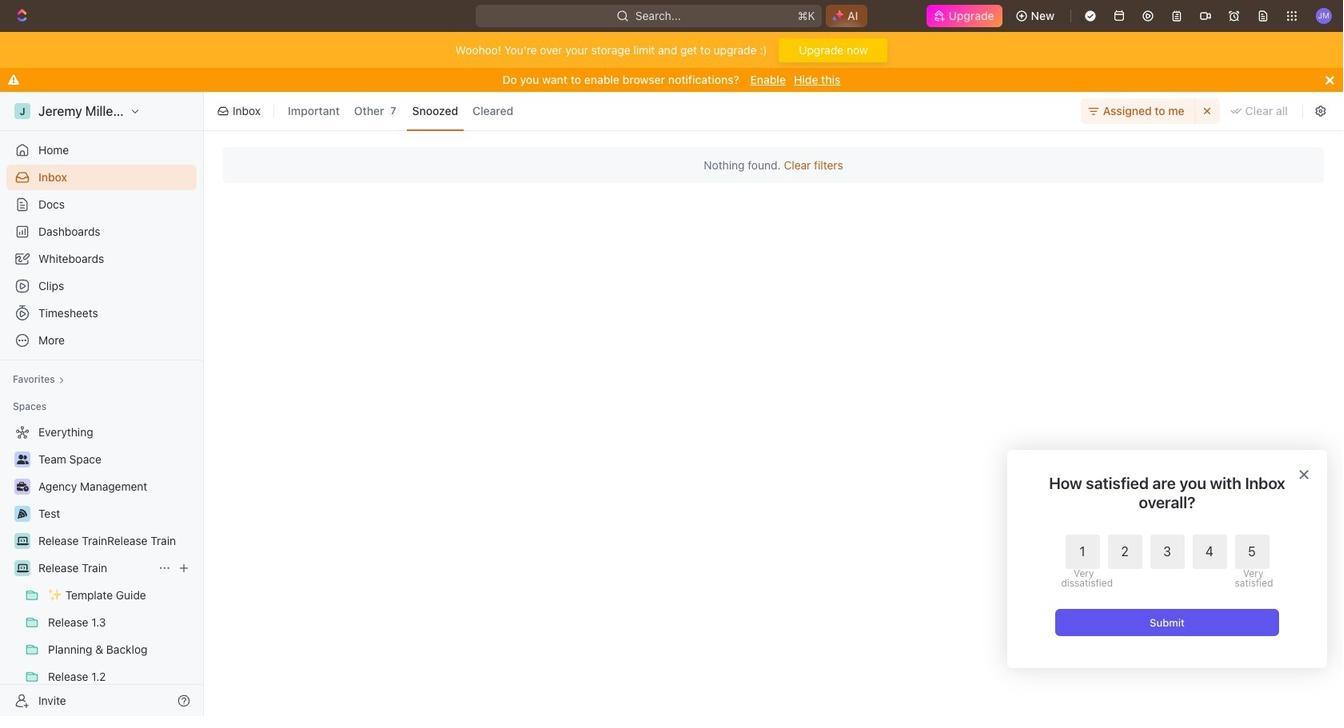 Task type: describe. For each thing, give the bounding box(es) containing it.
laptop code image
[[16, 564, 28, 573]]

tree inside sidebar navigation
[[6, 420, 197, 716]]

pizza slice image
[[18, 509, 27, 519]]



Task type: locate. For each thing, give the bounding box(es) containing it.
sidebar navigation
[[0, 92, 207, 716]]

option group
[[1061, 535, 1269, 588]]

tree
[[6, 420, 197, 716]]

business time image
[[16, 482, 28, 492]]

dialog
[[1007, 450, 1327, 668]]

jeremy miller's workspace, , element
[[14, 103, 30, 119]]

laptop code image
[[16, 536, 28, 546]]

user group image
[[16, 455, 28, 465]]

tab list
[[279, 89, 522, 134]]



Task type: vqa. For each thing, say whether or not it's contained in the screenshot.
new
no



